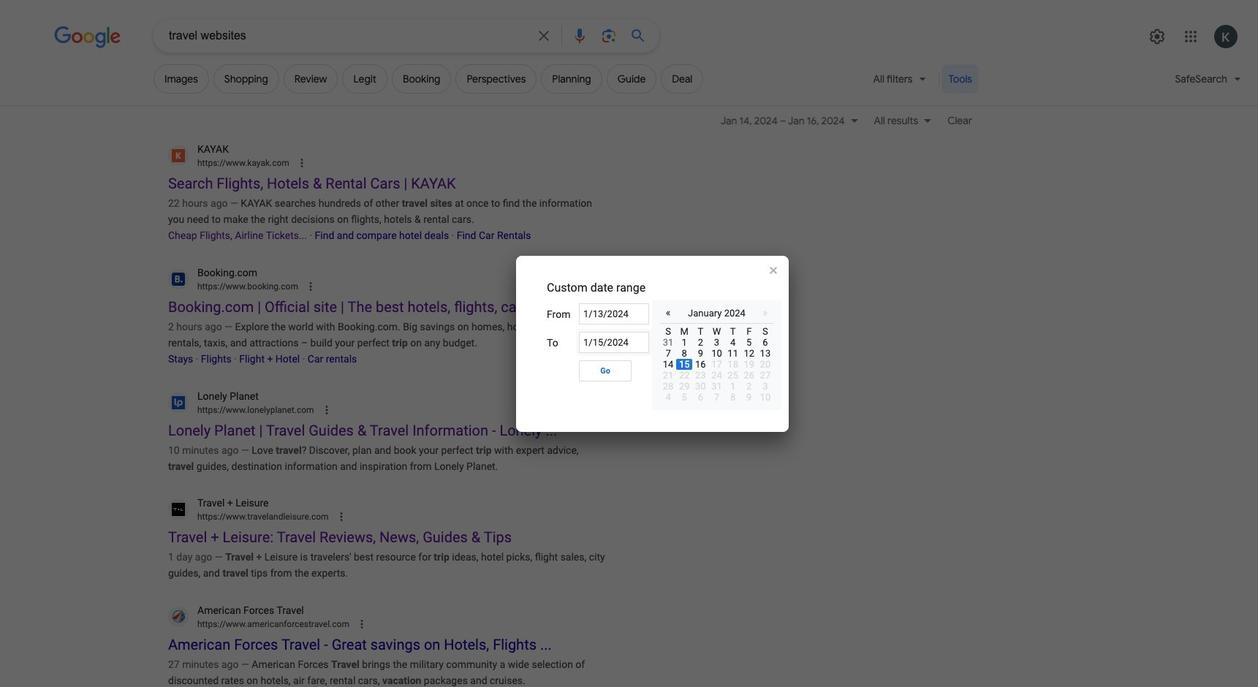Task type: describe. For each thing, give the bounding box(es) containing it.
5 column header from the left
[[725, 323, 741, 337]]

5 jan cell
[[741, 337, 757, 348]]

31 dec cell
[[660, 337, 676, 348]]

7 jan cell
[[660, 348, 676, 359]]

4 column header from the left
[[709, 323, 725, 337]]

15 jan cell
[[676, 359, 692, 370]]

search by voice image
[[571, 27, 588, 45]]

search by image image
[[600, 27, 618, 45]]

16 jan cell
[[692, 359, 709, 370]]

10 jan cell
[[709, 348, 725, 359]]

1 jan cell
[[676, 337, 692, 348]]

google image
[[54, 26, 121, 48]]

1 column header from the left
[[660, 323, 676, 337]]

4 jan cell
[[725, 337, 741, 348]]

2 column header from the left
[[676, 323, 692, 337]]

9 jan cell
[[692, 348, 709, 359]]

7 column header from the left
[[757, 323, 773, 337]]



Task type: vqa. For each thing, say whether or not it's contained in the screenshot.
About button
no



Task type: locate. For each thing, give the bounding box(es) containing it.
column header up 13 jan cell
[[757, 323, 773, 337]]

None text field
[[197, 156, 289, 170], [579, 303, 649, 324], [579, 332, 649, 353], [197, 511, 329, 524], [197, 618, 349, 631], [197, 156, 289, 170], [579, 303, 649, 324], [579, 332, 649, 353], [197, 511, 329, 524], [197, 618, 349, 631]]

dialog
[[516, 255, 789, 432]]

None text field
[[197, 280, 298, 293], [197, 403, 314, 416], [197, 280, 298, 293], [197, 403, 314, 416]]

13 jan cell
[[757, 348, 773, 359]]

column header up 11 jan cell at the right
[[725, 323, 741, 337]]

column header up 10 jan cell
[[709, 323, 725, 337]]

column header up 7 jan cell
[[660, 323, 676, 337]]

column header up 8 jan cell
[[676, 323, 692, 337]]

14 jan cell
[[660, 359, 676, 370]]

None search field
[[0, 18, 659, 53]]

2 jan cell
[[692, 337, 709, 348]]

heading
[[547, 280, 646, 294]]

12 jan cell
[[741, 348, 757, 359]]

column header
[[660, 323, 676, 337], [676, 323, 692, 337], [692, 323, 709, 337], [709, 323, 725, 337], [725, 323, 741, 337], [741, 323, 757, 337], [757, 323, 773, 337]]

row
[[660, 304, 773, 323]]

3 column header from the left
[[692, 323, 709, 337]]

6 jan cell
[[757, 337, 773, 348]]

6 column header from the left
[[741, 323, 757, 337]]

column header up 12 jan cell
[[741, 323, 757, 337]]

3 jan cell
[[709, 337, 725, 348]]

grid
[[660, 323, 773, 402]]

8 jan cell
[[676, 348, 692, 359]]

11 jan cell
[[725, 348, 741, 359]]

column header up 9 jan cell at the right bottom of page
[[692, 323, 709, 337]]



